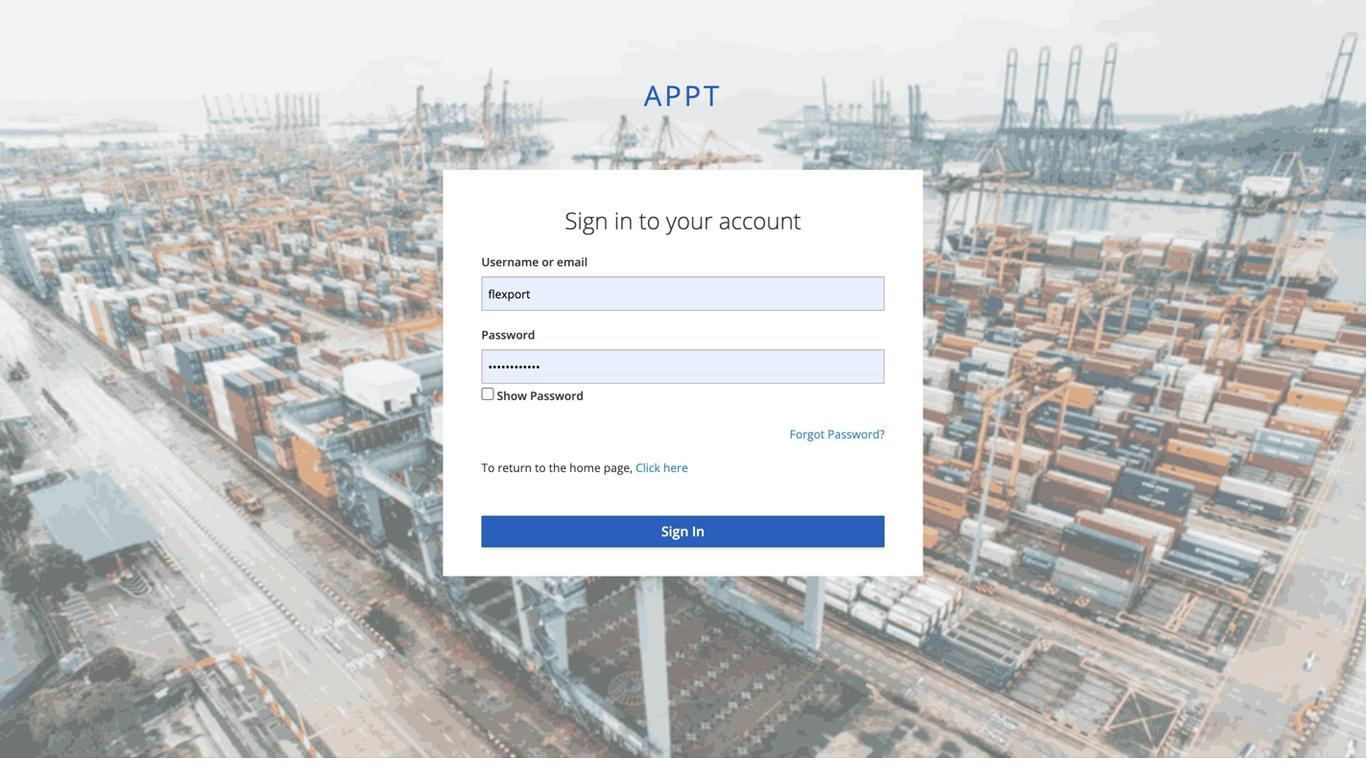 Task type: locate. For each thing, give the bounding box(es) containing it.
to left the
[[535, 460, 546, 476]]

to for your
[[639, 205, 660, 236]]

0 vertical spatial password
[[482, 327, 535, 343]]

to for the
[[535, 460, 546, 476]]

in
[[614, 205, 633, 236]]

return
[[498, 460, 532, 476]]

show
[[497, 388, 527, 404]]

username or email
[[482, 254, 588, 270]]

or
[[542, 254, 554, 270]]

password right show
[[530, 388, 584, 404]]

1 vertical spatial to
[[535, 460, 546, 476]]

password up show
[[482, 327, 535, 343]]

None submit
[[482, 516, 885, 548]]

email
[[557, 254, 588, 270]]

to
[[482, 460, 495, 476]]

forgot password?
[[790, 427, 885, 442]]

0 horizontal spatial to
[[535, 460, 546, 476]]

password
[[482, 327, 535, 343], [530, 388, 584, 404]]

appt
[[644, 76, 722, 114]]

to right in
[[639, 205, 660, 236]]

click
[[636, 460, 661, 476]]

1 horizontal spatial to
[[639, 205, 660, 236]]

0 vertical spatial to
[[639, 205, 660, 236]]

click here link
[[636, 460, 688, 476]]

to
[[639, 205, 660, 236], [535, 460, 546, 476]]

the
[[549, 460, 567, 476]]

to return to the home page, click here
[[482, 460, 688, 476]]



Task type: describe. For each thing, give the bounding box(es) containing it.
forgot
[[790, 427, 825, 442]]

account
[[719, 205, 802, 236]]

sign in to your account
[[565, 205, 802, 236]]

1 vertical spatial password
[[530, 388, 584, 404]]

show password
[[497, 388, 584, 404]]

page,
[[604, 460, 633, 476]]

forgot password? link
[[790, 427, 885, 442]]

Username or email text field
[[482, 277, 885, 311]]

sign
[[565, 205, 608, 236]]

your
[[666, 205, 713, 236]]

home
[[570, 460, 601, 476]]

Show Password checkbox
[[482, 388, 494, 401]]

username
[[482, 254, 539, 270]]

Password password field
[[482, 350, 885, 384]]

here
[[664, 460, 688, 476]]

password?
[[828, 427, 885, 442]]



